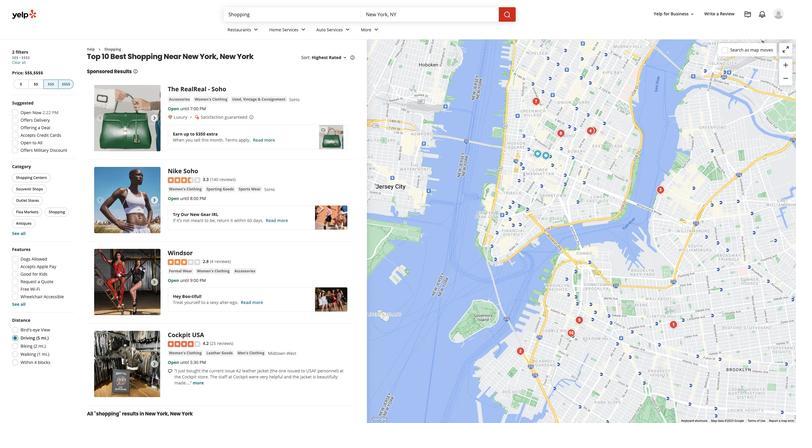 Task type: locate. For each thing, give the bounding box(es) containing it.
goods down 4.2 (25 reviews) on the bottom left of the page
[[222, 351, 233, 356]]

$$$ left the •
[[12, 55, 18, 60]]

0 vertical spatial see all button
[[12, 231, 26, 237]]

next image
[[151, 115, 158, 122], [151, 197, 158, 204], [151, 279, 158, 286]]

16 chevron down v2 image right rated
[[343, 55, 347, 60]]

1 vertical spatial wear
[[183, 269, 192, 274]]

1 vertical spatial previous image
[[97, 279, 104, 286]]

offering
[[21, 125, 37, 131]]

1 until from the top
[[180, 106, 189, 112]]

at
[[340, 368, 344, 374], [228, 375, 232, 380]]

for left the business on the right top
[[664, 11, 670, 17]]

see all
[[12, 231, 26, 237], [12, 302, 26, 308]]

2 until from the top
[[180, 196, 189, 202]]

a
[[717, 11, 719, 17], [38, 125, 40, 131], [38, 279, 40, 285], [206, 300, 209, 306], [779, 420, 781, 423]]

all down antiques 'button'
[[20, 231, 26, 237]]

1 horizontal spatial for
[[664, 11, 670, 17]]

(5
[[36, 336, 40, 341]]

terms of use link
[[748, 420, 766, 423]]

1 horizontal spatial soho
[[289, 97, 300, 103]]

goods inside leather goods button
[[222, 351, 233, 356]]

previous image
[[97, 197, 104, 204], [97, 279, 104, 286]]

2 none field from the left
[[366, 11, 494, 18]]

satisfaction guaranteed
[[201, 115, 247, 120]]

0 vertical spatial accessories link
[[168, 97, 191, 103]]

all right the •
[[22, 60, 26, 65]]

a left deal
[[38, 125, 40, 131]]

flea
[[16, 210, 23, 215]]

0 vertical spatial read
[[253, 137, 263, 143]]

0 horizontal spatial all
[[38, 140, 42, 146]]

a inside the 'write a review' link
[[717, 11, 719, 17]]

pm right '9:00'
[[200, 278, 206, 284]]

all
[[38, 140, 42, 146], [87, 411, 93, 418]]

0 horizontal spatial 16 info v2 image
[[133, 69, 138, 74]]

3 24 chevron down v2 image from the left
[[344, 26, 351, 33]]

see all button down antiques 'button'
[[12, 231, 26, 237]]

1 offers from the top
[[21, 117, 33, 123]]

for inside button
[[664, 11, 670, 17]]

3.3 (140 reviews)
[[203, 177, 236, 183]]

consignment
[[262, 97, 286, 102]]

see for category
[[12, 231, 19, 237]]

at right personnel)
[[340, 368, 344, 374]]

quote
[[41, 279, 53, 285]]

yelp left the business on the right top
[[654, 11, 663, 17]]

$$$ right $$
[[48, 82, 54, 87]]

1 horizontal spatial york,
[[200, 52, 218, 62]]

to left usaf
[[301, 368, 305, 374]]

suggested
[[12, 100, 34, 106]]

0 horizontal spatial none field
[[228, 11, 356, 18]]

for inside group
[[32, 272, 38, 277]]

open down the offering
[[21, 140, 31, 146]]

3 until from the top
[[180, 278, 189, 284]]

10
[[102, 52, 109, 62]]

0 vertical spatial goods
[[223, 187, 234, 192]]

2 previous image from the top
[[97, 279, 104, 286]]

open for the realreal - soho
[[168, 106, 179, 112]]

"shopping"
[[94, 411, 121, 418]]

24 chevron down v2 image inside restaurants link
[[252, 26, 260, 33]]

yelp inside button
[[654, 11, 663, 17]]

1 next image from the top
[[151, 115, 158, 122]]

Near text field
[[366, 11, 494, 18]]

0 vertical spatial accessories button
[[168, 97, 191, 103]]

zoom in image
[[782, 61, 790, 69]]

mi.) for biking (2 mi.)
[[38, 344, 46, 350]]

1 vertical spatial for
[[32, 272, 38, 277]]

open for windsor
[[168, 278, 179, 284]]

soho
[[289, 97, 300, 103], [264, 187, 275, 193]]

4 until from the top
[[180, 360, 189, 366]]

projects image
[[744, 11, 752, 18]]

group containing suggested
[[10, 100, 75, 155]]

pm for windsor
[[200, 278, 206, 284]]

24 chevron down v2 image
[[252, 26, 260, 33], [300, 26, 307, 33], [344, 26, 351, 33]]

2 see from the top
[[12, 302, 19, 308]]

1 horizontal spatial accessories link
[[233, 269, 257, 275]]

driving
[[21, 336, 35, 341]]

all for category
[[20, 231, 26, 237]]

mi.) for driving (5 mi.)
[[41, 336, 49, 341]]

16 chevron down v2 image inside yelp for business button
[[690, 12, 695, 17]]

2.8 star rating image
[[168, 260, 200, 266]]

walking
[[21, 352, 36, 358]]

read right the apply.
[[253, 137, 263, 143]]

to
[[190, 131, 195, 137], [32, 140, 37, 146], [205, 218, 209, 224], [201, 300, 205, 306], [301, 368, 305, 374]]

read inside hey boo-tiful! treat yourself to a sexy alter-ego. read more
[[241, 300, 251, 306]]

see all button for category
[[12, 231, 26, 237]]

report
[[769, 420, 778, 423]]

1 vertical spatial offers
[[21, 148, 33, 153]]

accepts credit cards
[[21, 133, 61, 138]]

cockpit
[[168, 332, 191, 340], [182, 375, 197, 380], [233, 375, 248, 380]]

60
[[247, 218, 252, 224]]

24 chevron down v2 image inside auto services link
[[344, 26, 351, 33]]

2 24 chevron down v2 image from the left
[[300, 26, 307, 33]]

shopping right "16 chevron right v2" image
[[104, 47, 121, 52]]

services right home
[[282, 27, 298, 32]]

1 vertical spatial see all button
[[12, 302, 26, 308]]

2 previous image from the top
[[97, 361, 104, 368]]

map right as
[[750, 47, 759, 53]]

nike soho
[[168, 167, 198, 175]]

read right ego.
[[241, 300, 251, 306]]

clothing for women's clothing button underneath 3.3 star rating image
[[187, 187, 202, 192]]

reviews) up sporting goods
[[220, 177, 236, 183]]

1 vertical spatial reviews)
[[215, 259, 231, 265]]

jacket down usaf
[[300, 375, 312, 380]]

0 vertical spatial yelp
[[654, 11, 663, 17]]

bird's-eye view
[[21, 327, 50, 333]]

more
[[264, 137, 275, 143], [277, 218, 288, 224], [252, 300, 263, 306], [193, 381, 204, 386]]

2 offers from the top
[[21, 148, 33, 153]]

wear
[[251, 187, 261, 192], [183, 269, 192, 274]]

clear all link
[[12, 60, 26, 65]]

1 vertical spatial accessories
[[234, 269, 255, 274]]

a for report
[[779, 420, 781, 423]]

0 horizontal spatial nike soho image
[[94, 167, 161, 234]]

2 vertical spatial mi.)
[[42, 352, 49, 358]]

the evolution store image
[[555, 128, 567, 140]]

very
[[260, 375, 268, 380]]

1 vertical spatial next image
[[151, 197, 158, 204]]

jacket up very
[[257, 368, 269, 374]]

clothing down 2.8 (4 reviews)
[[215, 269, 230, 274]]

to right 'up'
[[190, 131, 195, 137]]

1 horizontal spatial yelp
[[654, 11, 663, 17]]

map left error
[[781, 420, 787, 423]]

women's clothing button down 3.3 star rating image
[[168, 186, 203, 193]]

1 horizontal spatial at
[[340, 368, 344, 374]]

business categories element
[[223, 22, 784, 39]]

reviews) for cockpit usa
[[217, 341, 233, 347]]

0 vertical spatial soho
[[212, 85, 226, 93]]

a2
[[236, 368, 241, 374]]

women's clothing down the (4 at the bottom of page
[[197, 269, 230, 274]]

info icon image
[[249, 115, 254, 120], [249, 115, 254, 120]]

1 vertical spatial york
[[182, 411, 193, 418]]

2 services from the left
[[327, 27, 343, 32]]

(2
[[34, 344, 37, 350]]

women's for women's clothing button underneath 3.3 star rating image
[[169, 187, 186, 192]]

more link
[[193, 381, 204, 386]]

cockpit up 4.2 star rating image
[[168, 332, 191, 340]]

women's down 3.3 star rating image
[[169, 187, 186, 192]]

24 chevron down v2 image right restaurants
[[252, 26, 260, 33]]

a up fi
[[38, 279, 40, 285]]

0 horizontal spatial terms
[[225, 137, 238, 143]]

soho right -
[[212, 85, 226, 93]]

to down tiful! on the left bottom
[[201, 300, 205, 306]]

read inside earn up to $350 extra when you sell this month. terms apply. read more
[[253, 137, 263, 143]]

accessible
[[44, 294, 64, 300]]

0 vertical spatial previous image
[[97, 115, 104, 122]]

at down issue
[[228, 375, 232, 380]]

all for features
[[20, 302, 26, 308]]

pm right 8:00
[[200, 196, 206, 202]]

1 slideshow element from the top
[[94, 85, 161, 152]]

0 vertical spatial all
[[22, 60, 26, 65]]

1 vertical spatial 16 chevron down v2 image
[[343, 55, 347, 60]]

a right write
[[717, 11, 719, 17]]

group
[[779, 59, 793, 85], [10, 100, 75, 155], [11, 164, 75, 237], [10, 247, 75, 308]]

nike soho image
[[540, 150, 552, 162], [94, 167, 161, 234]]

$$$$ right $$$ button
[[62, 82, 70, 87]]

month.
[[210, 137, 224, 143]]

reviews) for windsor
[[215, 259, 231, 265]]

1 horizontal spatial $$$$
[[62, 82, 70, 87]]

24 chevron down v2 image for home services
[[300, 26, 307, 33]]

7:00
[[190, 106, 199, 112]]

christina o. image
[[773, 8, 784, 19]]

sexy
[[210, 300, 219, 306]]

1 vertical spatial previous image
[[97, 361, 104, 368]]

24 chevron down v2 image inside home services link
[[300, 26, 307, 33]]

shopping inside button
[[49, 210, 65, 215]]

0 vertical spatial soho
[[289, 97, 300, 103]]

0 vertical spatial reviews)
[[220, 177, 236, 183]]

16 chevron down v2 image inside highest rated popup button
[[343, 55, 347, 60]]

a for offering
[[38, 125, 40, 131]]

open for cockpit usa
[[168, 360, 179, 366]]

results
[[122, 411, 139, 418]]

2.8 (4 reviews)
[[203, 259, 231, 265]]

1 vertical spatial read
[[266, 218, 276, 224]]

sporting goods
[[207, 187, 234, 192]]

clothing up 8:00
[[187, 187, 202, 192]]

terms inside earn up to $350 extra when you sell this month. terms apply. read more
[[225, 137, 238, 143]]

military
[[34, 148, 49, 153]]

1 vertical spatial goods
[[222, 351, 233, 356]]

2 vertical spatial all
[[20, 302, 26, 308]]

goods down 3.3 (140 reviews)
[[223, 187, 234, 192]]

formal wear link
[[168, 269, 193, 275]]

1 vertical spatial accessories link
[[233, 269, 257, 275]]

16 info v2 image right results
[[133, 69, 138, 74]]

1 vertical spatial nike soho image
[[94, 167, 161, 234]]

pm right 5:30 on the left
[[200, 360, 206, 366]]

group containing features
[[10, 247, 75, 308]]

mi.) right (5
[[41, 336, 49, 341]]

women's clothing for women's clothing button underneath 3.3 star rating image
[[169, 187, 202, 192]]

yelp for yelp for business
[[654, 11, 663, 17]]

antiques button
[[12, 219, 35, 228]]

satisfaction
[[201, 115, 223, 120]]

wear right sports
[[251, 187, 261, 192]]

1 previous image from the top
[[97, 197, 104, 204]]

next image
[[151, 361, 158, 368]]

1 horizontal spatial wear
[[251, 187, 261, 192]]

is
[[313, 375, 316, 380]]

0 vertical spatial york,
[[200, 52, 218, 62]]

accepts apple pay
[[21, 264, 56, 270]]

option group containing distance
[[10, 318, 75, 368]]

it's
[[177, 218, 182, 224]]

see for features
[[12, 302, 19, 308]]

all inside 2 filters $$$ • $$$$ clear all
[[22, 60, 26, 65]]

nike
[[168, 167, 182, 175]]

until for cockpit usa
[[180, 360, 189, 366]]

"i
[[174, 368, 177, 374]]

usaf
[[306, 368, 316, 374]]

16 chevron down v2 image
[[690, 12, 695, 17], [343, 55, 347, 60]]

0 horizontal spatial york,
[[157, 411, 169, 418]]

see all down antiques 'button'
[[12, 231, 26, 237]]

clothing inside men's clothing button
[[249, 351, 264, 356]]

to inside try our new gear irl if it's not meant to be, return it within 60 days. read more
[[205, 218, 209, 224]]

mi.) right (2
[[38, 344, 46, 350]]

1 horizontal spatial 16 chevron down v2 image
[[690, 12, 695, 17]]

clothing left used,
[[212, 97, 227, 102]]

error
[[788, 420, 794, 423]]

all left "shopping"
[[87, 411, 93, 418]]

the down current
[[210, 375, 217, 380]]

goods for cockpit usa
[[222, 351, 233, 356]]

to inside hey boo-tiful! treat yourself to a sexy alter-ego. read more
[[201, 300, 205, 306]]

services for home services
[[282, 27, 298, 32]]

open up 16 luxury v2 image
[[168, 106, 179, 112]]

helpful
[[269, 375, 283, 380]]

2 vertical spatial reviews)
[[217, 341, 233, 347]]

1 vertical spatial all
[[87, 411, 93, 418]]

mi.) right (1
[[42, 352, 49, 358]]

article& image
[[565, 328, 577, 340]]

0 horizontal spatial yelp
[[87, 47, 95, 52]]

2 slideshow element from the top
[[94, 167, 161, 234]]

1 services from the left
[[282, 27, 298, 32]]

realreal
[[180, 85, 207, 93]]

soho up 3.3 star rating image
[[183, 167, 198, 175]]

4 slideshow element from the top
[[94, 332, 161, 398]]

0 horizontal spatial for
[[32, 272, 38, 277]]

yelp link
[[87, 47, 95, 52]]

reviews) up leather goods
[[217, 341, 233, 347]]

2 see all from the top
[[12, 302, 26, 308]]

accepts for accepts credit cards
[[21, 133, 36, 138]]

$$$
[[12, 55, 18, 60], [48, 82, 54, 87]]

slideshow element
[[94, 85, 161, 152], [94, 167, 161, 234], [94, 249, 161, 316], [94, 332, 161, 398]]

0 vertical spatial $$$$
[[22, 55, 30, 60]]

open up try
[[168, 196, 179, 202]]

see all down wheelchair
[[12, 302, 26, 308]]

women's clothing down 3.3 star rating image
[[169, 187, 202, 192]]

1 see from the top
[[12, 231, 19, 237]]

$$$$
[[22, 55, 30, 60], [62, 82, 70, 87]]

women's down 4.2 star rating image
[[169, 351, 186, 356]]

offers for offers military discount
[[21, 148, 33, 153]]

previous image for nike soho
[[97, 197, 104, 204]]

1 horizontal spatial the
[[202, 368, 208, 374]]

earn
[[173, 131, 183, 137]]

cockpit down a2
[[233, 375, 248, 380]]

1 vertical spatial all
[[20, 231, 26, 237]]

2 horizontal spatial read
[[266, 218, 276, 224]]

1 vertical spatial $$$$
[[62, 82, 70, 87]]

2 vertical spatial next image
[[151, 279, 158, 286]]

women's clothing link down 3.3 star rating image
[[168, 186, 203, 193]]

1 accepts from the top
[[21, 133, 36, 138]]

more right days.
[[277, 218, 288, 224]]

clothing
[[212, 97, 227, 102], [187, 187, 202, 192], [215, 269, 230, 274], [187, 351, 202, 356], [249, 351, 264, 356]]

0 vertical spatial next image
[[151, 115, 158, 122]]

women's clothing link down the (4 at the bottom of page
[[196, 269, 231, 275]]

3 next image from the top
[[151, 279, 158, 286]]

1 vertical spatial jacket
[[300, 375, 312, 380]]

wi-
[[30, 287, 37, 292]]

2 see all button from the top
[[12, 302, 26, 308]]

0 vertical spatial previous image
[[97, 197, 104, 204]]

1 horizontal spatial 16 info v2 image
[[350, 55, 355, 60]]

category
[[12, 164, 31, 170]]

previous image for the realreal - soho
[[97, 115, 104, 122]]

pm for cockpit usa
[[200, 360, 206, 366]]

search as map moves
[[730, 47, 773, 53]]

2 horizontal spatial 24 chevron down v2 image
[[344, 26, 351, 33]]

map region
[[297, 0, 796, 424]]

None field
[[228, 11, 356, 18], [366, 11, 494, 18]]

until up just at left bottom
[[180, 360, 189, 366]]

1 horizontal spatial the
[[210, 375, 217, 380]]

offers for offers delivery
[[21, 117, 33, 123]]

1 horizontal spatial all
[[87, 411, 93, 418]]

soho right 'sports wear' button
[[264, 187, 275, 193]]

24 chevron down v2 image
[[373, 26, 380, 33]]

services for auto services
[[327, 27, 343, 32]]

all down accepts credit cards
[[38, 140, 42, 146]]

1 see all from the top
[[12, 231, 26, 237]]

none field near
[[366, 11, 494, 18]]

hey boo-tiful! treat yourself to a sexy alter-ego. read more
[[173, 294, 263, 306]]

women's clothing link
[[194, 97, 229, 103], [168, 186, 203, 193], [196, 269, 231, 275], [168, 351, 203, 357]]

4.2 star rating image
[[168, 342, 200, 348]]

offers up the offering
[[21, 117, 33, 123]]

see up distance
[[12, 302, 19, 308]]

gear
[[201, 212, 211, 218]]

restaurants
[[228, 27, 251, 32]]

a right report
[[779, 420, 781, 423]]

terms left of
[[748, 420, 756, 423]]

a inside hey boo-tiful! treat yourself to a sexy alter-ego. read more
[[206, 300, 209, 306]]

and
[[284, 375, 292, 380]]

0 vertical spatial see all
[[12, 231, 26, 237]]

None search field
[[224, 7, 517, 22]]

new inside try our new gear irl if it's not meant to be, return it within 60 days. read more
[[190, 212, 200, 218]]

0 vertical spatial map
[[750, 47, 759, 53]]

reviews) for nike soho
[[220, 177, 236, 183]]

our
[[181, 212, 189, 218]]

0 vertical spatial wear
[[251, 187, 261, 192]]

0 vertical spatial accepts
[[21, 133, 36, 138]]

0 horizontal spatial services
[[282, 27, 298, 32]]

1 vertical spatial yelp
[[87, 47, 95, 52]]

1 see all button from the top
[[12, 231, 26, 237]]

more inside earn up to $350 extra when you sell this month. terms apply. read more
[[264, 137, 275, 143]]

0 vertical spatial the
[[168, 85, 179, 93]]

0 vertical spatial 16 info v2 image
[[350, 55, 355, 60]]

0 horizontal spatial at
[[228, 375, 232, 380]]

keyboard shortcuts button
[[681, 420, 708, 424]]

24 chevron down v2 image right auto services
[[344, 26, 351, 33]]

clothing up 5:30 on the left
[[187, 351, 202, 356]]

until up luxury
[[180, 106, 189, 112]]

$$$ inside $$$ button
[[48, 82, 54, 87]]

1 24 chevron down v2 image from the left
[[252, 26, 260, 33]]

until left '9:00'
[[180, 278, 189, 284]]

1 vertical spatial soho
[[183, 167, 198, 175]]

1 vertical spatial mi.)
[[38, 344, 46, 350]]

to down accepts credit cards
[[32, 140, 37, 146]]

for up request a quote
[[32, 272, 38, 277]]

cockpit usa image
[[94, 332, 161, 398]]

leather goods
[[207, 351, 233, 356]]

women's clothing down -
[[195, 97, 227, 102]]

wear up open until 9:00 pm
[[183, 269, 192, 274]]

read
[[253, 137, 263, 143], [266, 218, 276, 224], [241, 300, 251, 306]]

more right the apply.
[[264, 137, 275, 143]]

auto services link
[[312, 22, 356, 39]]

1 vertical spatial $$$
[[48, 82, 54, 87]]

slideshow element for cockpit
[[94, 332, 161, 398]]

women's clothing for women's clothing button under -
[[195, 97, 227, 102]]

until
[[180, 106, 189, 112], [180, 196, 189, 202], [180, 278, 189, 284], [180, 360, 189, 366]]

until for windsor
[[180, 278, 189, 284]]

home services link
[[264, 22, 312, 39]]

more inside hey boo-tiful! treat yourself to a sexy alter-ego. read more
[[252, 300, 263, 306]]

auto
[[316, 27, 326, 32]]

goods inside sporting goods button
[[223, 187, 234, 192]]

reviews) right the (4 at the bottom of page
[[215, 259, 231, 265]]

all
[[22, 60, 26, 65], [20, 231, 26, 237], [20, 302, 26, 308]]

zoom out image
[[782, 75, 790, 82]]

yelp for yelp link
[[87, 47, 95, 52]]

previous image
[[97, 115, 104, 122], [97, 361, 104, 368]]

pm right 7:00
[[200, 106, 206, 112]]

wheelchair
[[21, 294, 43, 300]]

soho for used, vintage & consignment
[[289, 97, 300, 103]]

more right ego.
[[252, 300, 263, 306]]

0 vertical spatial jacket
[[257, 368, 269, 374]]

terms left the apply.
[[225, 137, 238, 143]]

see all for category
[[12, 231, 26, 237]]

1 horizontal spatial nike soho image
[[540, 150, 552, 162]]

offers down open to all
[[21, 148, 33, 153]]

0 horizontal spatial $$$
[[12, 55, 18, 60]]

cockpit down "bought" at the bottom
[[182, 375, 197, 380]]

filters
[[16, 49, 28, 55]]

0 vertical spatial for
[[664, 11, 670, 17]]

2 next image from the top
[[151, 197, 158, 204]]

women's down 2.8
[[197, 269, 214, 274]]

$$$ button
[[43, 80, 59, 89]]

read right days.
[[266, 218, 276, 224]]

0 vertical spatial at
[[340, 368, 344, 374]]

soho right consignment at the top left of page
[[289, 97, 300, 103]]

option group
[[10, 318, 75, 368]]

0 horizontal spatial wear
[[183, 269, 192, 274]]

review
[[720, 11, 735, 17]]

near
[[164, 52, 181, 62]]

see all for features
[[12, 302, 26, 308]]

shopping down the category
[[16, 175, 32, 180]]

good
[[21, 272, 31, 277]]

16 info v2 image
[[350, 55, 355, 60], [133, 69, 138, 74]]

1 vertical spatial accepts
[[21, 264, 36, 270]]

1 vertical spatial see
[[12, 302, 19, 308]]

women's
[[195, 97, 211, 102], [169, 187, 186, 192], [197, 269, 214, 274], [169, 351, 186, 356]]

Find text field
[[228, 11, 356, 18]]

write a review link
[[702, 9, 737, 19]]

the realreal - soho link
[[168, 85, 226, 93]]

next image for nike
[[151, 197, 158, 204]]

all down wheelchair
[[20, 302, 26, 308]]

1 vertical spatial see all
[[12, 302, 26, 308]]

1 horizontal spatial map
[[781, 420, 787, 423]]

until for nike soho
[[180, 196, 189, 202]]

0 horizontal spatial 16 chevron down v2 image
[[343, 55, 347, 60]]

0 horizontal spatial soho
[[264, 187, 275, 193]]

1 none field from the left
[[228, 11, 356, 18]]

yelp left "16 chevron right v2" image
[[87, 47, 95, 52]]

1 vertical spatial at
[[228, 375, 232, 380]]

irl
[[212, 212, 218, 218]]

slideshow element for the
[[94, 85, 161, 152]]

open to all
[[21, 140, 42, 146]]

mi.) for walking (1 mi.)
[[42, 352, 49, 358]]

1 horizontal spatial none field
[[366, 11, 494, 18]]

keyboard shortcuts
[[681, 420, 708, 423]]

open up "i
[[168, 360, 179, 366]]

1 horizontal spatial read
[[253, 137, 263, 143]]

the down issued
[[293, 375, 299, 380]]

the down "i
[[174, 375, 181, 380]]

used, vintage & consignment button
[[231, 97, 287, 103]]

0 vertical spatial terms
[[225, 137, 238, 143]]

1 previous image from the top
[[97, 115, 104, 122]]

2 accepts from the top
[[21, 264, 36, 270]]

shopping right markets
[[49, 210, 65, 215]]

the up store.
[[202, 368, 208, 374]]

1 horizontal spatial $$$
[[48, 82, 54, 87]]



Task type: describe. For each thing, give the bounding box(es) containing it.
cockpit usa link
[[168, 332, 204, 340]]

0 horizontal spatial the
[[174, 375, 181, 380]]

clothing for women's clothing button below the (4 at the bottom of page
[[215, 269, 230, 274]]

16 satisfactions guaranteed v2 image
[[195, 115, 200, 120]]

earn up to $350 extra when you sell this month. terms apply. read more
[[173, 131, 275, 143]]

for for business
[[664, 11, 670, 17]]

wear for sports wear
[[251, 187, 261, 192]]

for for kids
[[32, 272, 38, 277]]

flea markets
[[16, 210, 38, 215]]

slideshow element for nike
[[94, 167, 161, 234]]

$$$$ inside 2 filters $$$ • $$$$ clear all
[[22, 55, 30, 60]]

women's clothing button down the (4 at the bottom of page
[[196, 269, 231, 275]]

16 chevron down v2 image for highest rated
[[343, 55, 347, 60]]

open until 9:00 pm
[[168, 278, 206, 284]]

brooklyn slate co image
[[515, 346, 527, 358]]

wear for formal wear
[[183, 269, 192, 274]]

of
[[757, 420, 760, 423]]

credit
[[37, 133, 49, 138]]

(140
[[210, 177, 218, 183]]

bird's-
[[21, 327, 33, 333]]

beam image
[[655, 184, 667, 196]]

1 horizontal spatial accessories
[[234, 269, 255, 274]]

(1
[[37, 352, 41, 358]]

pm for the realreal - soho
[[200, 106, 206, 112]]

see all button for features
[[12, 302, 26, 308]]

clothing for women's clothing button under -
[[212, 97, 227, 102]]

sporting goods link
[[205, 186, 235, 193]]

personnel)
[[318, 368, 339, 374]]

were
[[249, 375, 259, 380]]

try
[[173, 212, 180, 218]]

more inside try our new gear irl if it's not meant to be, return it within 60 days. read more
[[277, 218, 288, 224]]

women's clothing link down -
[[194, 97, 229, 103]]

2
[[12, 49, 14, 55]]

next image for the
[[151, 115, 158, 122]]

distance
[[12, 318, 30, 324]]

offers delivery
[[21, 117, 50, 123]]

eye
[[33, 327, 40, 333]]

$$
[[34, 82, 38, 87]]

2.8
[[203, 259, 209, 265]]

return
[[217, 218, 229, 224]]

the inside the "i just bought the current issue a2 leather jacket (the one issued to usaf personnel) at the cockpit store. the staff at cockpit were very helpful and the jacket is beautifully made.…"
[[210, 375, 217, 380]]

deal
[[41, 125, 50, 131]]

price: $$$,$$$$ group
[[12, 70, 75, 90]]

yourself
[[184, 300, 200, 306]]

women's for women's clothing button below the (4 at the bottom of page
[[197, 269, 214, 274]]

men's clothing link
[[236, 351, 266, 357]]

pink olive image
[[530, 96, 542, 108]]

previous image for cockpit usa
[[97, 361, 104, 368]]

open now 2:22 pm
[[21, 110, 58, 116]]

1 vertical spatial accessories button
[[233, 269, 257, 275]]

(4
[[210, 259, 214, 265]]

this
[[202, 137, 209, 143]]

$$$$ inside the $$$$ button
[[62, 82, 70, 87]]

outlet stores button
[[12, 196, 43, 206]]

it
[[230, 218, 233, 224]]

try our new gear irl if it's not meant to be, return it within 60 days. read more
[[173, 212, 288, 224]]

made.…"
[[174, 381, 192, 386]]

goods for nike soho
[[223, 187, 234, 192]]

all inside group
[[38, 140, 42, 146]]

$$$,$$$$
[[25, 70, 43, 76]]

souvenir shops button
[[12, 185, 47, 194]]

pm right 2:22
[[52, 110, 58, 116]]

a for write
[[717, 11, 719, 17]]

free
[[21, 287, 29, 292]]

0 horizontal spatial york
[[182, 411, 193, 418]]

leather goods link
[[205, 351, 234, 357]]

shops
[[32, 187, 43, 192]]

walking (1 mi.)
[[21, 352, 49, 358]]

0 vertical spatial accessories
[[169, 97, 190, 102]]

notifications image
[[759, 11, 766, 18]]

-
[[208, 85, 210, 93]]

1 horizontal spatial terms
[[748, 420, 756, 423]]

3.3 star rating image
[[168, 177, 200, 183]]

duo nyc llc image
[[585, 125, 597, 137]]

to inside group
[[32, 140, 37, 146]]

apple
[[37, 264, 48, 270]]

outlet stores
[[16, 198, 39, 203]]

(25
[[210, 341, 216, 347]]

more down store.
[[193, 381, 204, 386]]

the realreal - soho image
[[94, 85, 161, 152]]

1 vertical spatial york,
[[157, 411, 169, 418]]

yelp for business
[[654, 11, 689, 17]]

pay
[[49, 264, 56, 270]]

stores
[[28, 198, 39, 203]]

free people image
[[573, 315, 586, 327]]

24 chevron down v2 image for auto services
[[344, 26, 351, 33]]

use
[[761, 420, 766, 423]]

3 slideshow element from the top
[[94, 249, 161, 316]]

clothing for men's clothing button
[[249, 351, 264, 356]]

16 chevron down v2 image for yelp for business
[[690, 12, 695, 17]]

0 horizontal spatial jacket
[[257, 368, 269, 374]]

within 4 blocks
[[21, 360, 50, 366]]

5:30
[[190, 360, 199, 366]]

1 horizontal spatial york
[[237, 52, 254, 62]]

"i just bought the current issue a2 leather jacket (the one issued to usaf personnel) at the cockpit store. the staff at cockpit were very helpful and the jacket is beautifully made.…"
[[174, 368, 344, 386]]

shortcuts
[[695, 420, 708, 423]]

women's for women's clothing button under 4.2 star rating image
[[169, 351, 186, 356]]

women's clothing button down -
[[194, 97, 229, 103]]

16 speech v2 image
[[168, 369, 173, 374]]

open for nike soho
[[168, 196, 179, 202]]

free wi-fi
[[21, 287, 40, 292]]

women's clothing for women's clothing button under 4.2 star rating image
[[169, 351, 202, 356]]

men's clothing
[[238, 351, 264, 356]]

user actions element
[[649, 8, 793, 45]]

24 chevron down v2 image for restaurants
[[252, 26, 260, 33]]

map for moves
[[750, 47, 759, 53]]

map
[[711, 420, 717, 423]]

women's for women's clothing button under -
[[195, 97, 211, 102]]

bought
[[186, 368, 201, 374]]

open down suggested
[[21, 110, 31, 116]]

write a review
[[704, 11, 735, 17]]

previous image for windsor
[[97, 279, 104, 286]]

shopping inside shopping centers button
[[16, 175, 32, 180]]

now
[[32, 110, 41, 116]]

(the
[[270, 368, 278, 374]]

offers military discount
[[21, 148, 67, 153]]

windsor link
[[168, 249, 193, 258]]

su'juk image
[[668, 319, 680, 331]]

search image
[[504, 11, 511, 18]]

open until 5:30 pm
[[168, 360, 206, 366]]

wheelchair accessible
[[21, 294, 64, 300]]

clothing for women's clothing button under 4.2 star rating image
[[187, 351, 202, 356]]

report a map error link
[[769, 420, 794, 423]]

kids
[[39, 272, 47, 277]]

16 chevron right v2 image
[[97, 47, 102, 52]]

the realreal - soho image
[[532, 148, 544, 160]]

open until 8:00 pm
[[168, 196, 206, 202]]

fi
[[37, 287, 40, 292]]

results
[[114, 68, 132, 75]]

until for the realreal - soho
[[180, 106, 189, 112]]

to inside the "i just bought the current issue a2 leather jacket (the one issued to usaf personnel) at the cockpit store. the staff at cockpit were very helpful and the jacket is beautifully made.…"
[[301, 368, 305, 374]]

google image
[[369, 416, 388, 424]]

luxury
[[174, 115, 187, 120]]

just
[[178, 368, 185, 374]]

formal wear
[[169, 269, 192, 274]]

soho for sports wear
[[264, 187, 275, 193]]

used, vintage & consignment link
[[231, 97, 287, 103]]

0 horizontal spatial the
[[168, 85, 179, 93]]

dogs allowed
[[21, 257, 47, 262]]

staff
[[218, 375, 227, 380]]

highest
[[312, 55, 328, 60]]

16 luxury v2 image
[[168, 115, 173, 120]]

map for error
[[781, 420, 787, 423]]

up
[[184, 131, 189, 137]]

pm for nike soho
[[200, 196, 206, 202]]

allowed
[[32, 257, 47, 262]]

cockpit usa
[[168, 332, 204, 340]]

1 horizontal spatial jacket
[[300, 375, 312, 380]]

women's clothing link down 4.2 star rating image
[[168, 351, 203, 357]]

windsor image
[[94, 249, 161, 316]]

to inside earn up to $350 extra when you sell this month. terms apply. read more
[[190, 131, 195, 137]]

4.2
[[203, 341, 209, 347]]

souvenir
[[16, 187, 31, 192]]

none field the find
[[228, 11, 356, 18]]

group containing category
[[11, 164, 75, 237]]

sort:
[[301, 55, 311, 60]]

extra
[[207, 131, 218, 137]]

home services
[[269, 27, 298, 32]]

0 horizontal spatial accessories link
[[168, 97, 191, 103]]

one
[[279, 368, 286, 374]]

accepts for accepts apple pay
[[21, 264, 36, 270]]

read inside try our new gear irl if it's not meant to be, return it within 60 days. read more
[[266, 218, 276, 224]]

expand map image
[[782, 46, 790, 53]]

as
[[745, 47, 749, 53]]

0 vertical spatial nike soho image
[[540, 150, 552, 162]]

a for request
[[38, 279, 40, 285]]

2 horizontal spatial the
[[293, 375, 299, 380]]

delivery
[[34, 117, 50, 123]]

shopping right best
[[128, 52, 162, 62]]

shopping centers button
[[12, 174, 51, 183]]

if
[[173, 218, 176, 224]]

nike soho link
[[168, 167, 198, 175]]

0 horizontal spatial accessories button
[[168, 97, 191, 103]]

outlet
[[16, 198, 27, 203]]

1 vertical spatial 16 info v2 image
[[133, 69, 138, 74]]

$$$ inside 2 filters $$$ • $$$$ clear all
[[12, 55, 18, 60]]

$
[[20, 82, 22, 87]]

women's clothing for women's clothing button below the (4 at the bottom of page
[[197, 269, 230, 274]]

$$ button
[[28, 80, 43, 89]]

you
[[186, 137, 193, 143]]

women's clothing button down 4.2 star rating image
[[168, 351, 203, 357]]

spark pretty image
[[587, 125, 599, 137]]



Task type: vqa. For each thing, say whether or not it's contained in the screenshot.
the leftmost From
no



